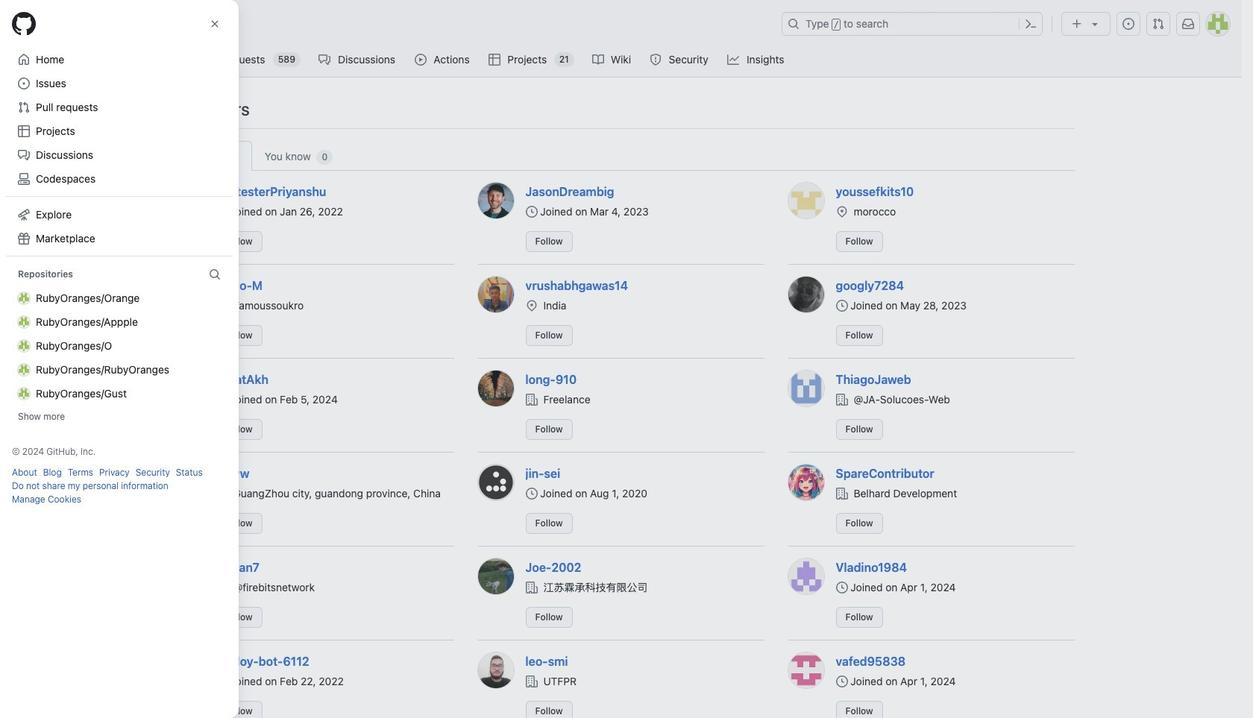 Task type: vqa. For each thing, say whether or not it's contained in the screenshot.
the left clock icon
yes



Task type: describe. For each thing, give the bounding box(es) containing it.
git pull request image
[[1153, 18, 1165, 30]]

Follow SpareContributor submit
[[836, 513, 883, 534]]

Follow leo-smi submit
[[526, 701, 573, 719]]

clock image for "follow jasondreambig" submit
[[526, 206, 538, 218]]

Follow latvian7 submit
[[215, 607, 262, 628]]

organization image for follow leo-smi 'submit' on the left bottom of the page
[[526, 676, 538, 688]]

issue opened image
[[1123, 18, 1135, 30]]

plus image
[[1071, 18, 1083, 30]]

Follow xk-yw submit
[[215, 513, 262, 534]]

clock image for follow vafed95838 submit
[[836, 676, 848, 688]]

notifications image
[[1183, 18, 1195, 30]]

Follow PentesterPriyanshu submit
[[215, 231, 262, 252]]

clock image for the follow googly7284 submit
[[836, 300, 848, 312]]

Follow jin-sei submit
[[526, 513, 573, 534]]

clock image for the follow jin-sei submit
[[526, 488, 538, 500]]

organization image for follow thiagojaweb submit
[[836, 394, 848, 406]]

Follow Vladino1984 submit
[[836, 607, 883, 628]]

triangle down image
[[1089, 18, 1101, 30]]

Follow oholo-M submit
[[215, 325, 262, 346]]

command palette image
[[1025, 18, 1037, 30]]

organization image for follow joe-2002 submit
[[526, 582, 538, 594]]



Task type: locate. For each thing, give the bounding box(es) containing it.
1 vertical spatial location image
[[526, 300, 538, 312]]

1 horizontal spatial organization image
[[836, 488, 848, 500]]

organization image up follow thiagojaweb submit
[[836, 394, 848, 406]]

1 clock image from the top
[[836, 582, 848, 594]]

clock image up follow vafed95838 submit
[[836, 676, 848, 688]]

1 vertical spatial clock image
[[836, 676, 848, 688]]

location image for follow vrushabhgawas14 submit
[[526, 300, 538, 312]]

Follow vrushabhgawas14 submit
[[526, 325, 573, 346]]

1 vertical spatial organization image
[[526, 676, 538, 688]]

clock image up follow vladino1984 submit
[[836, 582, 848, 594]]

0 horizontal spatial location image
[[526, 300, 538, 312]]

2 vertical spatial clock image
[[526, 488, 538, 500]]

organization image for follow long-910 submit
[[526, 394, 538, 406]]

organization image
[[526, 394, 538, 406], [836, 394, 848, 406], [526, 582, 538, 594]]

Follow IlshatAkh submit
[[215, 419, 262, 440]]

location image
[[836, 206, 848, 217], [526, 300, 538, 312]]

Follow deploy-bot-6112 submit
[[215, 701, 262, 719]]

Follow youssefkits10 submit
[[836, 231, 883, 252]]

clock image up "follow jasondreambig" submit
[[526, 206, 538, 218]]

organization image for follow sparecontributor submit
[[836, 488, 848, 500]]

Follow long-910 submit
[[526, 419, 573, 440]]

0 vertical spatial clock image
[[526, 206, 538, 218]]

1 vertical spatial clock image
[[836, 300, 848, 312]]

organization image
[[836, 488, 848, 500], [526, 676, 538, 688]]

Follow googly7284 submit
[[836, 325, 883, 346]]

organization image up follow joe-2002 submit
[[526, 582, 538, 594]]

0 horizontal spatial organization image
[[526, 676, 538, 688]]

clock image up the follow googly7284 submit
[[836, 300, 848, 312]]

1 horizontal spatial location image
[[836, 206, 848, 217]]

organization image up follow long-910 submit
[[526, 394, 538, 406]]

organization image up follow leo-smi 'submit' on the left bottom of the page
[[526, 676, 538, 688]]

clock image up the follow jin-sei submit
[[526, 488, 538, 500]]

location image up follow youssefkits10 submit
[[836, 206, 848, 217]]

clock image for follow vladino1984 submit
[[836, 582, 848, 594]]

0 vertical spatial location image
[[836, 206, 848, 217]]

location image for follow youssefkits10 submit
[[836, 206, 848, 217]]

clock image
[[836, 582, 848, 594], [836, 676, 848, 688]]

0 vertical spatial organization image
[[836, 488, 848, 500]]

Follow JasonDreambig submit
[[526, 231, 573, 252]]

location image up follow vrushabhgawas14 submit
[[526, 300, 538, 312]]

0 vertical spatial clock image
[[836, 582, 848, 594]]

Follow Joe-2002 submit
[[526, 607, 573, 628]]

clock image
[[526, 206, 538, 218], [836, 300, 848, 312], [526, 488, 538, 500]]

Follow vafed95838 submit
[[836, 701, 883, 719]]

Follow ThiagoJaweb submit
[[836, 419, 883, 440]]

organization image up follow sparecontributor submit
[[836, 488, 848, 500]]

2 clock image from the top
[[836, 676, 848, 688]]



